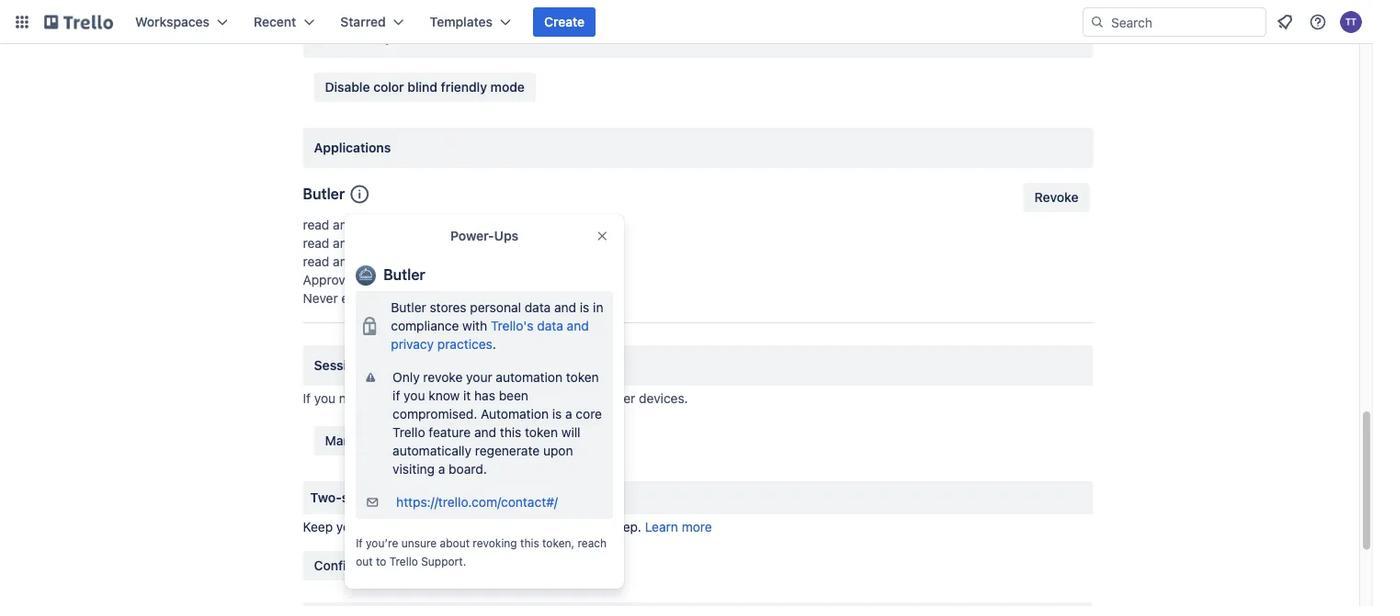 Task type: vqa. For each thing, say whether or not it's contained in the screenshot.
with
yes



Task type: describe. For each thing, give the bounding box(es) containing it.
your up core
[[574, 391, 600, 406]]

your down power-ups
[[471, 254, 497, 269]]

to,
[[372, 391, 388, 406]]

support
[[421, 555, 463, 568]]

trello inside only revoke your automation token if you know it has been compromised. automation is a core trello feature and this token will automatically regenerate upon visiting a board.
[[393, 425, 425, 440]]

1 read from the top
[[303, 217, 329, 233]]

starred
[[340, 14, 386, 29]]

2 write from the top
[[358, 236, 388, 251]]

0 vertical spatial token
[[566, 370, 599, 385]]

back to home image
[[44, 7, 113, 37]]

0 vertical spatial all
[[454, 236, 468, 251]]

configure two-step verification
[[314, 558, 503, 574]]

two-
[[377, 558, 406, 574]]

compliance
[[391, 318, 459, 334]]

1 vertical spatial account
[[366, 520, 414, 535]]

disable color blind friendly mode link
[[314, 73, 536, 102]]

0 horizontal spatial token
[[525, 425, 558, 440]]

extra
[[417, 520, 447, 535]]

3 access from the top
[[391, 254, 433, 269]]

starred button
[[329, 7, 415, 37]]

keep
[[303, 520, 333, 535]]

0 vertical spatial butler
[[303, 185, 345, 203]]

color
[[373, 80, 404, 95]]

automation
[[496, 370, 562, 385]]

butler inside butler stores personal data and is in compliance with
[[391, 300, 426, 315]]

2 access from the top
[[391, 236, 433, 251]]

read and write access on your account read and write access on all your boards read and write access on all your workspaces approved: nov 1 at 4:57 pm never expires
[[303, 217, 573, 306]]

create
[[544, 14, 585, 29]]

or
[[526, 391, 539, 406]]

approved:
[[303, 273, 364, 288]]

3 write from the top
[[358, 254, 388, 269]]

your left 'boards'
[[471, 236, 497, 251]]

know
[[429, 388, 460, 403]]

two-
[[310, 490, 342, 506]]

if
[[393, 388, 400, 403]]

friendly
[[441, 80, 487, 95]]

templates button
[[419, 7, 522, 37]]

1 horizontal spatial with
[[494, 520, 519, 535]]

1 on from the top
[[436, 217, 451, 233]]

butler stores personal data and is in compliance with
[[391, 300, 603, 334]]

3 on from the top
[[436, 254, 451, 269]]

feature
[[429, 425, 471, 440]]

0 vertical spatial verification
[[372, 490, 442, 506]]

has
[[474, 388, 495, 403]]

1 vertical spatial verification
[[436, 558, 503, 574]]

blind
[[407, 80, 437, 95]]

workspaces button
[[124, 7, 239, 37]]

only revoke your automation token if you know it has been compromised. automation is a core trello feature and this token will automatically regenerate upon visiting a board.
[[393, 370, 602, 477]]

your right keep
[[336, 520, 363, 535]]

at
[[404, 273, 415, 288]]

0 vertical spatial step
[[342, 490, 369, 506]]

privacy
[[391, 337, 434, 352]]

revoking
[[473, 537, 517, 550]]

and inside trello's data and privacy practices
[[567, 318, 589, 334]]

manage
[[325, 433, 373, 449]]

templates
[[430, 14, 493, 29]]

compromised.
[[393, 407, 477, 422]]

https://trello.com/contact#/
[[396, 495, 558, 510]]

only
[[393, 370, 420, 385]]

disable
[[325, 80, 370, 95]]

sessions
[[314, 358, 369, 373]]

manage your recent devices link
[[314, 426, 507, 456]]

accessibility
[[314, 30, 392, 45]]

core
[[576, 407, 602, 422]]

recent button
[[243, 7, 326, 37]]

data inside trello's data and privacy practices
[[537, 318, 563, 334]]

pm
[[449, 273, 468, 288]]

more
[[682, 520, 712, 535]]

1
[[394, 273, 400, 288]]

stores
[[430, 300, 467, 315]]

your left recent
[[377, 433, 404, 449]]

to
[[376, 555, 386, 568]]

you're
[[366, 537, 398, 550]]

second
[[533, 520, 576, 535]]

learn
[[645, 520, 678, 535]]

reach
[[578, 537, 607, 550]]

devices
[[449, 433, 496, 449]]

primary element
[[0, 0, 1373, 44]]

log
[[441, 391, 459, 406]]

practices
[[437, 337, 492, 352]]

mode
[[490, 80, 525, 95]]

if you need to, you can log out of one or all of your other devices.
[[303, 391, 688, 406]]

applications
[[314, 140, 391, 155]]

boards
[[501, 236, 542, 251]]

never
[[303, 291, 338, 306]]

2 on from the top
[[436, 236, 451, 251]]

recent
[[254, 14, 296, 29]]

1 vertical spatial all
[[454, 254, 468, 269]]

disable color blind friendly mode
[[325, 80, 525, 95]]

open information menu image
[[1309, 13, 1327, 31]]

workspaces inside "workspaces" dropdown button
[[135, 14, 210, 29]]

keep your account extra secure with a second login step. learn more
[[303, 520, 712, 535]]

step.
[[612, 520, 641, 535]]

1 access from the top
[[391, 217, 433, 233]]

will
[[561, 425, 581, 440]]

personal
[[470, 300, 521, 315]]

recent
[[407, 433, 446, 449]]

1 write from the top
[[358, 217, 388, 233]]

board.
[[449, 462, 487, 477]]

expires
[[341, 291, 384, 306]]

trello's data and privacy practices link
[[391, 318, 589, 352]]

need
[[339, 391, 369, 406]]



Task type: locate. For each thing, give the bounding box(es) containing it.
out right log
[[463, 391, 482, 406]]

Search field
[[1105, 8, 1266, 36]]

power-
[[450, 228, 494, 244]]

trello's data and privacy practices
[[391, 318, 589, 352]]

in
[[593, 300, 603, 315]]

if left the you're
[[356, 537, 363, 550]]

0 vertical spatial with
[[462, 318, 487, 334]]

0 vertical spatial is
[[580, 300, 590, 315]]

if for if you're unsure about revoking this token,
[[356, 537, 363, 550]]

token,
[[542, 537, 575, 550]]

1 horizontal spatial .
[[492, 337, 496, 352]]

None button
[[1024, 183, 1090, 212]]

1 vertical spatial .
[[463, 555, 466, 568]]

2 of from the left
[[559, 391, 571, 406]]

configure
[[314, 558, 374, 574]]

0 vertical spatial workspaces
[[135, 14, 210, 29]]

of left one
[[485, 391, 497, 406]]

1 horizontal spatial is
[[580, 300, 590, 315]]

your left ups
[[454, 217, 481, 233]]

search image
[[1090, 15, 1105, 29]]

unsure
[[401, 537, 437, 550]]

account inside read and write access on your account read and write access on all your boards read and write access on all your workspaces approved: nov 1 at 4:57 pm never expires
[[484, 217, 532, 233]]

4:57
[[419, 273, 446, 288]]

1 vertical spatial on
[[436, 236, 451, 251]]

0 horizontal spatial a
[[438, 462, 445, 477]]

about
[[440, 537, 470, 550]]

1 vertical spatial butler
[[383, 266, 425, 284]]

trello inside reach out to trello support
[[389, 555, 418, 568]]

1 vertical spatial trello
[[389, 555, 418, 568]]

1 vertical spatial if
[[356, 537, 363, 550]]

1 of from the left
[[485, 391, 497, 406]]

1 horizontal spatial account
[[484, 217, 532, 233]]

. down "trello's"
[[492, 337, 496, 352]]

1 vertical spatial with
[[494, 520, 519, 535]]

learn more link
[[645, 520, 712, 535]]

0 horizontal spatial with
[[462, 318, 487, 334]]

revoke
[[423, 370, 463, 385]]

read
[[303, 217, 329, 233], [303, 236, 329, 251], [303, 254, 329, 269]]

0 vertical spatial .
[[492, 337, 496, 352]]

this down keep your account extra secure with a second login step. learn more
[[520, 537, 539, 550]]

0 vertical spatial out
[[463, 391, 482, 406]]

access
[[391, 217, 433, 233], [391, 236, 433, 251], [391, 254, 433, 269]]

0 vertical spatial write
[[358, 217, 388, 233]]

trello up automatically
[[393, 425, 425, 440]]

terry turtle (terryturtle) image
[[1340, 11, 1362, 33]]

https://trello.com/contact#/ link
[[396, 495, 558, 510]]

other
[[604, 391, 635, 406]]

. for practices
[[492, 337, 496, 352]]

trello's
[[491, 318, 534, 334]]

2 vertical spatial butler
[[391, 300, 426, 315]]

1 vertical spatial workspaces
[[501, 254, 573, 269]]

nov
[[367, 273, 391, 288]]

a
[[565, 407, 572, 422], [438, 462, 445, 477], [522, 520, 529, 535]]

1 vertical spatial token
[[525, 425, 558, 440]]

manage your recent devices
[[325, 433, 496, 449]]

1 vertical spatial a
[[438, 462, 445, 477]]

if left the need
[[303, 391, 311, 406]]

verification down if you're unsure about revoking this token,
[[436, 558, 503, 574]]

reach out to trello support link
[[356, 537, 607, 568]]

is inside only revoke your automation token if you know it has been compromised. automation is a core trello feature and this token will automatically regenerate upon visiting a board.
[[552, 407, 562, 422]]

sm image
[[363, 369, 378, 387]]

one
[[501, 391, 523, 406]]

with up 'revoking'
[[494, 520, 519, 535]]

token up upon
[[525, 425, 558, 440]]

1 vertical spatial read
[[303, 236, 329, 251]]

with
[[462, 318, 487, 334], [494, 520, 519, 535]]

3 read from the top
[[303, 254, 329, 269]]

step up the you're
[[342, 490, 369, 506]]

1 horizontal spatial token
[[566, 370, 599, 385]]

if you're unsure about revoking this token,
[[356, 537, 578, 550]]

ups
[[494, 228, 519, 244]]

automatically
[[393, 443, 472, 459]]

1 vertical spatial is
[[552, 407, 562, 422]]

secure
[[451, 520, 491, 535]]

and inside butler stores personal data and is in compliance with
[[554, 300, 576, 315]]

write
[[358, 217, 388, 233], [358, 236, 388, 251], [358, 254, 388, 269]]

workspaces
[[135, 14, 210, 29], [501, 254, 573, 269]]

1 vertical spatial out
[[356, 555, 373, 568]]

on
[[436, 217, 451, 233], [436, 236, 451, 251], [436, 254, 451, 269]]

you
[[404, 388, 425, 403], [314, 391, 336, 406], [391, 391, 412, 406]]

account up 'boards'
[[484, 217, 532, 233]]

butler
[[303, 185, 345, 203], [383, 266, 425, 284], [391, 300, 426, 315]]

you down only
[[391, 391, 412, 406]]

1 vertical spatial write
[[358, 236, 388, 251]]

0 notifications image
[[1274, 11, 1296, 33]]

this up 'regenerate'
[[500, 425, 521, 440]]

this inside only revoke your automation token if you know it has been compromised. automation is a core trello feature and this token will automatically regenerate upon visiting a board.
[[500, 425, 521, 440]]

your up the has
[[466, 370, 492, 385]]

out inside reach out to trello support
[[356, 555, 373, 568]]

. for support
[[463, 555, 466, 568]]

1 horizontal spatial workspaces
[[501, 254, 573, 269]]

2 vertical spatial on
[[436, 254, 451, 269]]

is up will
[[552, 407, 562, 422]]

2 read from the top
[[303, 236, 329, 251]]

and
[[333, 217, 355, 233], [333, 236, 355, 251], [333, 254, 355, 269], [554, 300, 576, 315], [567, 318, 589, 334], [474, 425, 496, 440]]

0 vertical spatial if
[[303, 391, 311, 406]]

and inside only revoke your automation token if you know it has been compromised. automation is a core trello feature and this token will automatically regenerate upon visiting a board.
[[474, 425, 496, 440]]

2 vertical spatial a
[[522, 520, 529, 535]]

your inside only revoke your automation token if you know it has been compromised. automation is a core trello feature and this token will automatically regenerate upon visiting a board.
[[466, 370, 492, 385]]

a down automatically
[[438, 462, 445, 477]]

0 vertical spatial data
[[525, 300, 551, 315]]

0 vertical spatial access
[[391, 217, 433, 233]]

your
[[454, 217, 481, 233], [471, 236, 497, 251], [471, 254, 497, 269], [466, 370, 492, 385], [574, 391, 600, 406], [377, 433, 404, 449], [336, 520, 363, 535]]

power-ups
[[450, 228, 519, 244]]

a left second
[[522, 520, 529, 535]]

data right "trello's"
[[537, 318, 563, 334]]

workspaces inside read and write access on your account read and write access on all your boards read and write access on all your workspaces approved: nov 1 at 4:57 pm never expires
[[501, 254, 573, 269]]

automation
[[481, 407, 549, 422]]

all
[[454, 236, 468, 251], [454, 254, 468, 269], [542, 391, 555, 406]]

is
[[580, 300, 590, 315], [552, 407, 562, 422]]

been
[[499, 388, 528, 403]]

step
[[342, 490, 369, 506], [406, 558, 432, 574]]

devices.
[[639, 391, 688, 406]]

0 horizontal spatial workspaces
[[135, 14, 210, 29]]

it
[[463, 388, 471, 403]]

0 horizontal spatial out
[[356, 555, 373, 568]]

out left to in the left of the page
[[356, 555, 373, 568]]

0 horizontal spatial if
[[303, 391, 311, 406]]

1 vertical spatial step
[[406, 558, 432, 574]]

with up practices
[[462, 318, 487, 334]]

step down unsure
[[406, 558, 432, 574]]

can
[[416, 391, 437, 406]]

2 vertical spatial access
[[391, 254, 433, 269]]

0 vertical spatial this
[[500, 425, 521, 440]]

. down if you're unsure about revoking this token,
[[463, 555, 466, 568]]

sm image
[[363, 494, 382, 512]]

0 vertical spatial a
[[565, 407, 572, 422]]

1 horizontal spatial of
[[559, 391, 571, 406]]

token
[[566, 370, 599, 385], [525, 425, 558, 440]]

you inside only revoke your automation token if you know it has been compromised. automation is a core trello feature and this token will automatically regenerate upon visiting a board.
[[404, 388, 425, 403]]

if for if you need to, you can log out of one or all of your other devices.
[[303, 391, 311, 406]]

0 horizontal spatial account
[[366, 520, 414, 535]]

1 horizontal spatial a
[[522, 520, 529, 535]]

with inside butler stores personal data and is in compliance with
[[462, 318, 487, 334]]

data up "trello's"
[[525, 300, 551, 315]]

0 vertical spatial on
[[436, 217, 451, 233]]

login
[[580, 520, 609, 535]]

two-step verification
[[310, 490, 442, 506]]

verification
[[372, 490, 442, 506], [436, 558, 503, 574]]

configure two-step verification link
[[303, 551, 514, 581]]

0 vertical spatial read
[[303, 217, 329, 233]]

trello right to in the left of the page
[[389, 555, 418, 568]]

2 vertical spatial all
[[542, 391, 555, 406]]

account up the you're
[[366, 520, 414, 535]]

upon
[[543, 443, 573, 459]]

out
[[463, 391, 482, 406], [356, 555, 373, 568]]

0 vertical spatial trello
[[393, 425, 425, 440]]

0 vertical spatial account
[[484, 217, 532, 233]]

reach out to trello support
[[356, 537, 607, 568]]

you right if
[[404, 388, 425, 403]]

1 vertical spatial access
[[391, 236, 433, 251]]

is left the in
[[580, 300, 590, 315]]

visiting
[[393, 462, 435, 477]]

2 vertical spatial read
[[303, 254, 329, 269]]

you left the need
[[314, 391, 336, 406]]

1 vertical spatial this
[[520, 537, 539, 550]]

this
[[500, 425, 521, 440], [520, 537, 539, 550]]

1 horizontal spatial if
[[356, 537, 363, 550]]

data inside butler stores personal data and is in compliance with
[[525, 300, 551, 315]]

1 vertical spatial data
[[537, 318, 563, 334]]

a up will
[[565, 407, 572, 422]]

regenerate
[[475, 443, 540, 459]]

verification down visiting
[[372, 490, 442, 506]]

token up core
[[566, 370, 599, 385]]

1 horizontal spatial step
[[406, 558, 432, 574]]

0 horizontal spatial is
[[552, 407, 562, 422]]

2 horizontal spatial a
[[565, 407, 572, 422]]

create button
[[533, 7, 596, 37]]

.
[[492, 337, 496, 352], [463, 555, 466, 568]]

is inside butler stores personal data and is in compliance with
[[580, 300, 590, 315]]

0 horizontal spatial of
[[485, 391, 497, 406]]

0 horizontal spatial .
[[463, 555, 466, 568]]

0 horizontal spatial step
[[342, 490, 369, 506]]

1 horizontal spatial out
[[463, 391, 482, 406]]

2 vertical spatial write
[[358, 254, 388, 269]]

of right or
[[559, 391, 571, 406]]



